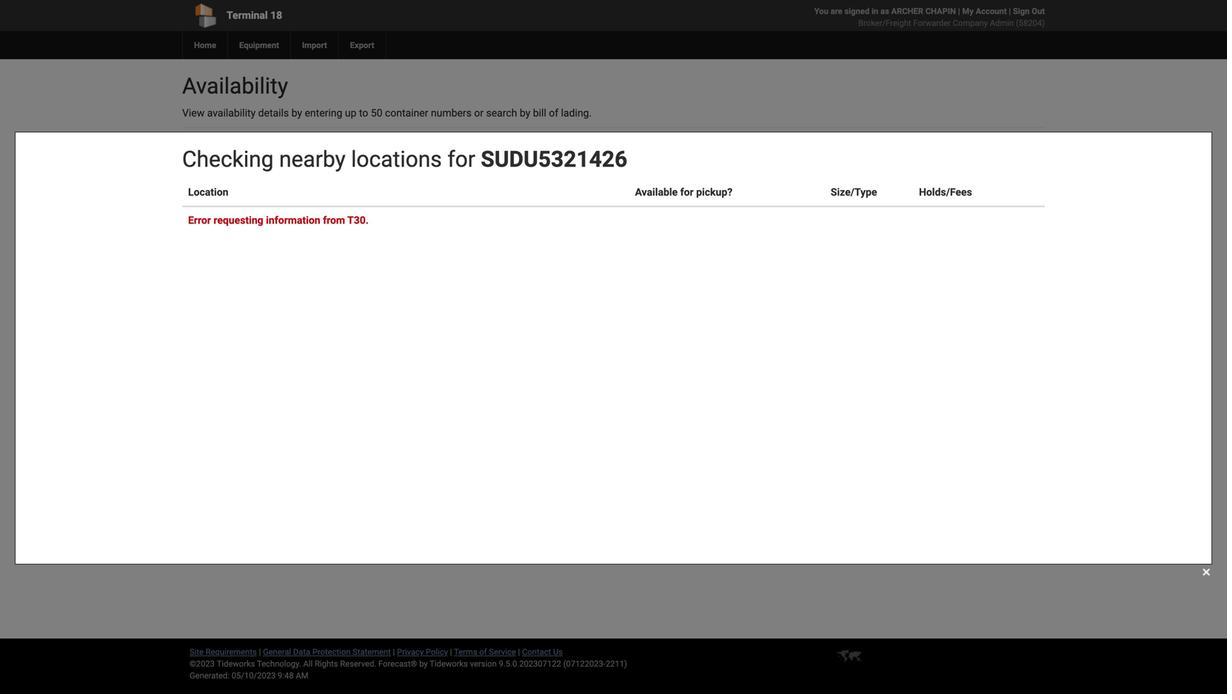 Task type: describe. For each thing, give the bounding box(es) containing it.
privacy
[[397, 648, 424, 657]]

as
[[881, 6, 890, 16]]

company
[[953, 18, 988, 28]]

service
[[489, 648, 516, 657]]

out
[[1032, 6, 1045, 16]]

2211)
[[606, 660, 627, 669]]

(07122023-
[[563, 660, 606, 669]]

are
[[831, 6, 843, 16]]

forwarder
[[914, 18, 951, 28]]

terms
[[454, 648, 477, 657]]

you are signed in as archer chapin | my account | sign out broker/freight forwarder company admin (58204)
[[815, 6, 1045, 28]]

0 vertical spatial of
[[549, 107, 559, 119]]

data
[[293, 648, 310, 657]]

broker/freight
[[859, 18, 912, 28]]

| left the my
[[958, 6, 961, 16]]

requirements
[[206, 648, 257, 657]]

you
[[815, 6, 829, 16]]

reserved.
[[340, 660, 377, 669]]

sign out link
[[1013, 6, 1045, 16]]

Number text field
[[283, 170, 447, 241]]

| left general
[[259, 648, 261, 657]]

up
[[345, 107, 357, 119]]

| left sign
[[1009, 6, 1011, 16]]

my
[[963, 6, 974, 16]]

statement
[[353, 648, 391, 657]]

terminal 18 link
[[182, 0, 529, 31]]

©2023 tideworks
[[190, 660, 255, 669]]

| up tideworks
[[450, 648, 452, 657]]

search
[[190, 152, 223, 164]]

(58204)
[[1016, 18, 1045, 28]]

terminal 18
[[227, 9, 282, 21]]

export
[[350, 40, 374, 50]]

site
[[190, 648, 204, 657]]

0 horizontal spatial by
[[292, 107, 302, 119]]

entering
[[305, 107, 342, 119]]

in
[[872, 6, 879, 16]]

terminal
[[227, 9, 268, 21]]

home link
[[182, 31, 227, 59]]

by
[[225, 152, 237, 164]]

home
[[194, 40, 216, 50]]

contact us link
[[522, 648, 563, 657]]

general
[[263, 648, 291, 657]]

version
[[470, 660, 497, 669]]

numbers
[[431, 107, 472, 119]]

admin
[[990, 18, 1014, 28]]

import
[[302, 40, 327, 50]]

search
[[486, 107, 517, 119]]

50
[[371, 107, 383, 119]]

chapin
[[926, 6, 956, 16]]

archer
[[892, 6, 924, 16]]

2 horizontal spatial by
[[520, 107, 531, 119]]

by inside site requirements | general data protection statement | privacy policy | terms of service | contact us ©2023 tideworks technology. all rights reserved. forecast® by tideworks version 9.5.0.202307122 (07122023-2211) generated: 05/10/2023 9:48 am
[[419, 660, 428, 669]]



Task type: vqa. For each thing, say whether or not it's contained in the screenshot.
the Account
yes



Task type: locate. For each thing, give the bounding box(es) containing it.
us
[[553, 648, 563, 657]]

05/10/2023
[[232, 672, 276, 681]]

generated:
[[190, 672, 230, 681]]

equipment
[[239, 40, 279, 50]]

1 horizontal spatial by
[[419, 660, 428, 669]]

18
[[270, 9, 282, 21]]

bill
[[533, 107, 547, 119]]

or
[[474, 107, 484, 119]]

am
[[296, 672, 309, 681]]

terms of service link
[[454, 648, 516, 657]]

9:48
[[278, 672, 294, 681]]

to
[[359, 107, 368, 119]]

by left bill
[[520, 107, 531, 119]]

search by
[[190, 152, 237, 164]]

0 horizontal spatial of
[[479, 648, 487, 657]]

technology.
[[257, 660, 301, 669]]

export link
[[338, 31, 386, 59]]

of inside site requirements | general data protection statement | privacy policy | terms of service | contact us ©2023 tideworks technology. all rights reserved. forecast® by tideworks version 9.5.0.202307122 (07122023-2211) generated: 05/10/2023 9:48 am
[[479, 648, 487, 657]]

policy
[[426, 648, 448, 657]]

rights
[[315, 660, 338, 669]]

of
[[549, 107, 559, 119], [479, 648, 487, 657]]

container
[[385, 107, 428, 119]]

lading.
[[561, 107, 592, 119]]

of up the version
[[479, 648, 487, 657]]

site requirements | general data protection statement | privacy policy | terms of service | contact us ©2023 tideworks technology. all rights reserved. forecast® by tideworks version 9.5.0.202307122 (07122023-2211) generated: 05/10/2023 9:48 am
[[190, 648, 627, 681]]

forecast®
[[379, 660, 417, 669]]

1 horizontal spatial of
[[549, 107, 559, 119]]

availability
[[207, 107, 256, 119]]

import link
[[290, 31, 338, 59]]

availability
[[182, 73, 288, 99]]

9.5.0.202307122
[[499, 660, 561, 669]]

general data protection statement link
[[263, 648, 391, 657]]

my account link
[[963, 6, 1007, 16]]

account
[[976, 6, 1007, 16]]

show list image
[[436, 154, 446, 164]]

view availability details by entering up to 50 container numbers or search by bill of lading.
[[182, 107, 592, 119]]

| up forecast®
[[393, 648, 395, 657]]

view
[[182, 107, 205, 119]]

all
[[303, 660, 313, 669]]

equipment link
[[227, 31, 290, 59]]

of right bill
[[549, 107, 559, 119]]

by right details
[[292, 107, 302, 119]]

details
[[258, 107, 289, 119]]

tideworks
[[430, 660, 468, 669]]

| up 9.5.0.202307122
[[518, 648, 520, 657]]

site requirements link
[[190, 648, 257, 657]]

sign
[[1013, 6, 1030, 16]]

by down privacy policy link
[[419, 660, 428, 669]]

contact
[[522, 648, 551, 657]]

privacy policy link
[[397, 648, 448, 657]]

protection
[[313, 648, 351, 657]]

1 vertical spatial of
[[479, 648, 487, 657]]

|
[[958, 6, 961, 16], [1009, 6, 1011, 16], [259, 648, 261, 657], [393, 648, 395, 657], [450, 648, 452, 657], [518, 648, 520, 657]]

number
[[283, 152, 321, 164]]

signed
[[845, 6, 870, 16]]

by
[[292, 107, 302, 119], [520, 107, 531, 119], [419, 660, 428, 669]]



